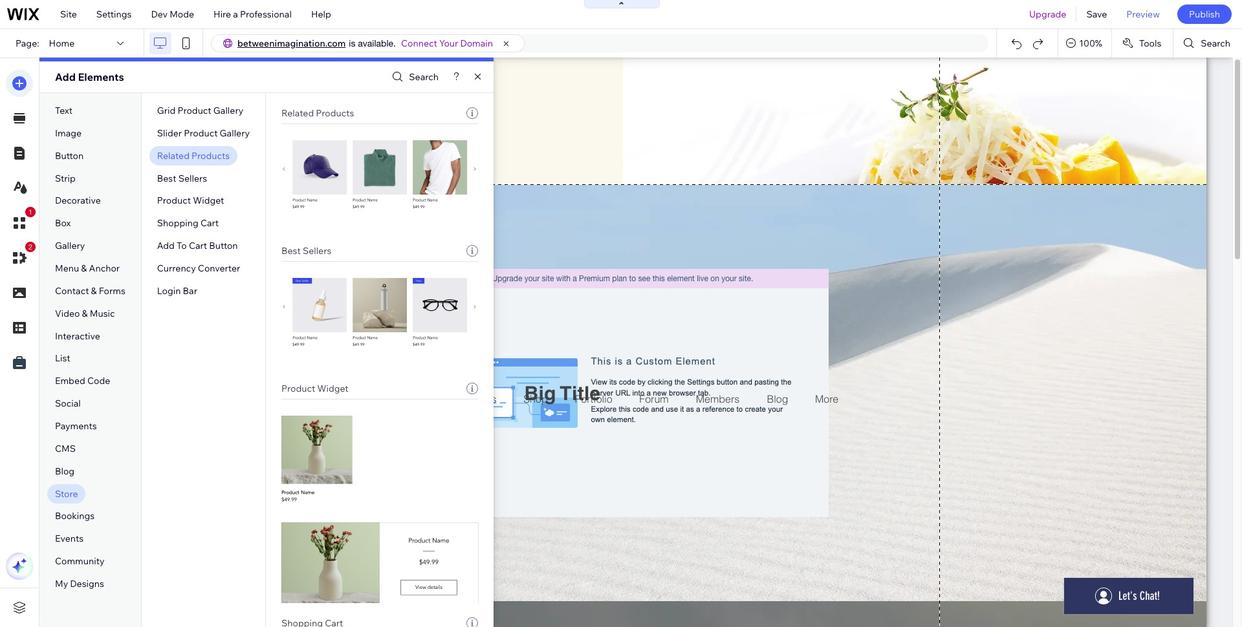 Task type: locate. For each thing, give the bounding box(es) containing it.
1 button
[[6, 207, 36, 237]]

available.
[[358, 38, 396, 49]]

0 horizontal spatial button
[[55, 150, 84, 162]]

search button down publish
[[1174, 29, 1242, 58]]

video
[[55, 308, 80, 320]]

sellers
[[178, 173, 207, 184], [303, 245, 332, 257]]

image
[[55, 127, 82, 139]]

publish button
[[1178, 5, 1232, 24]]

add up text
[[55, 71, 76, 83]]

add for add to cart button
[[157, 240, 175, 252]]

0 vertical spatial related
[[282, 107, 314, 119]]

tools button
[[1112, 29, 1173, 58]]

forms
[[99, 285, 125, 297]]

currency
[[157, 263, 196, 274]]

1 vertical spatial sellers
[[303, 245, 332, 257]]

dev
[[151, 8, 168, 20]]

add for add elements
[[55, 71, 76, 83]]

to
[[177, 240, 187, 252]]

embed
[[55, 376, 85, 387]]

0 horizontal spatial products
[[192, 150, 230, 162]]

contact
[[55, 285, 89, 297]]

publish
[[1189, 8, 1220, 20]]

preview
[[1127, 8, 1160, 20]]

slider
[[157, 127, 182, 139]]

related products
[[282, 107, 354, 119], [157, 150, 230, 162]]

gallery up slider product gallery
[[213, 105, 243, 116]]

& left forms
[[91, 285, 97, 297]]

1 horizontal spatial add
[[157, 240, 175, 252]]

cart up add to cart button
[[201, 218, 219, 229]]

blog
[[55, 466, 75, 477]]

search button
[[1174, 29, 1242, 58], [389, 68, 439, 86]]

box
[[55, 218, 71, 229]]

1 vertical spatial gallery
[[220, 127, 250, 139]]

search down is available. connect your domain
[[409, 71, 439, 83]]

button
[[55, 150, 84, 162], [209, 240, 238, 252]]

best sellers
[[157, 173, 207, 184], [282, 245, 332, 257]]

product
[[178, 105, 211, 116], [184, 127, 218, 139], [157, 195, 191, 207], [282, 383, 315, 395]]

related
[[282, 107, 314, 119], [157, 150, 190, 162]]

search button down connect on the left top of page
[[389, 68, 439, 86]]

0 horizontal spatial sellers
[[178, 173, 207, 184]]

&
[[81, 263, 87, 274], [91, 285, 97, 297], [82, 308, 88, 320]]

0 vertical spatial products
[[316, 107, 354, 119]]

events
[[55, 533, 84, 545]]

0 horizontal spatial add
[[55, 71, 76, 83]]

add left to
[[157, 240, 175, 252]]

1 horizontal spatial sellers
[[303, 245, 332, 257]]

1 vertical spatial related
[[157, 150, 190, 162]]

hire a professional
[[214, 8, 292, 20]]

bookings
[[55, 511, 95, 523]]

0 vertical spatial related products
[[282, 107, 354, 119]]

0 horizontal spatial related products
[[157, 150, 230, 162]]

& right menu
[[81, 263, 87, 274]]

payments
[[55, 421, 97, 432]]

search
[[1201, 38, 1231, 49], [409, 71, 439, 83]]

100%
[[1080, 38, 1103, 49]]

1 vertical spatial add
[[157, 240, 175, 252]]

1 vertical spatial search
[[409, 71, 439, 83]]

site
[[60, 8, 77, 20]]

menu
[[55, 263, 79, 274]]

add
[[55, 71, 76, 83], [157, 240, 175, 252]]

products
[[316, 107, 354, 119], [192, 150, 230, 162]]

1 horizontal spatial best
[[282, 245, 301, 257]]

0 vertical spatial &
[[81, 263, 87, 274]]

login
[[157, 285, 181, 297]]

0 vertical spatial add
[[55, 71, 76, 83]]

gallery
[[213, 105, 243, 116], [220, 127, 250, 139], [55, 240, 85, 252]]

1 vertical spatial button
[[209, 240, 238, 252]]

search down publish button
[[1201, 38, 1231, 49]]

social
[[55, 398, 81, 410]]

0 vertical spatial gallery
[[213, 105, 243, 116]]

2 vertical spatial &
[[82, 308, 88, 320]]

widget
[[193, 195, 224, 207], [317, 383, 349, 395]]

cart right to
[[189, 240, 207, 252]]

slider product gallery
[[157, 127, 250, 139]]

gallery up menu
[[55, 240, 85, 252]]

1 horizontal spatial best sellers
[[282, 245, 332, 257]]

0 horizontal spatial best
[[157, 173, 176, 184]]

add to cart button
[[157, 240, 238, 252]]

0 vertical spatial widget
[[193, 195, 224, 207]]

0 horizontal spatial best sellers
[[157, 173, 207, 184]]

dev mode
[[151, 8, 194, 20]]

list
[[55, 353, 70, 365]]

best
[[157, 173, 176, 184], [282, 245, 301, 257]]

0 horizontal spatial search button
[[389, 68, 439, 86]]

0 vertical spatial product widget
[[157, 195, 224, 207]]

button down image at the left top of the page
[[55, 150, 84, 162]]

1 vertical spatial product widget
[[282, 383, 349, 395]]

0 vertical spatial best
[[157, 173, 176, 184]]

connect
[[401, 38, 437, 49]]

text
[[55, 105, 73, 116]]

1 vertical spatial best sellers
[[282, 245, 332, 257]]

1 horizontal spatial related products
[[282, 107, 354, 119]]

1 horizontal spatial product widget
[[282, 383, 349, 395]]

0 vertical spatial cart
[[201, 218, 219, 229]]

1 horizontal spatial widget
[[317, 383, 349, 395]]

product widget
[[157, 195, 224, 207], [282, 383, 349, 395]]

save button
[[1077, 0, 1117, 28]]

button up converter
[[209, 240, 238, 252]]

strip
[[55, 173, 76, 184]]

1 horizontal spatial search
[[1201, 38, 1231, 49]]

0 vertical spatial button
[[55, 150, 84, 162]]

1 vertical spatial &
[[91, 285, 97, 297]]

& for contact
[[91, 285, 97, 297]]

shopping
[[157, 218, 199, 229]]

gallery down grid product gallery
[[220, 127, 250, 139]]

mode
[[170, 8, 194, 20]]

upgrade
[[1030, 8, 1067, 20]]

1 horizontal spatial search button
[[1174, 29, 1242, 58]]

cart
[[201, 218, 219, 229], [189, 240, 207, 252]]

currency converter
[[157, 263, 240, 274]]

0 horizontal spatial widget
[[193, 195, 224, 207]]

0 horizontal spatial search
[[409, 71, 439, 83]]

& right "video"
[[82, 308, 88, 320]]

shopping cart
[[157, 218, 219, 229]]

video & music
[[55, 308, 115, 320]]



Task type: vqa. For each thing, say whether or not it's contained in the screenshot.
rightmost Best Sellers
yes



Task type: describe. For each thing, give the bounding box(es) containing it.
2
[[28, 243, 32, 251]]

bar
[[183, 285, 197, 297]]

is
[[349, 38, 356, 49]]

interactive
[[55, 330, 100, 342]]

1 vertical spatial widget
[[317, 383, 349, 395]]

community
[[55, 556, 105, 568]]

professional
[[240, 8, 292, 20]]

your
[[439, 38, 458, 49]]

& for menu
[[81, 263, 87, 274]]

100% button
[[1059, 29, 1112, 58]]

anchor
[[89, 263, 120, 274]]

contact & forms
[[55, 285, 125, 297]]

hire
[[214, 8, 231, 20]]

0 vertical spatial sellers
[[178, 173, 207, 184]]

cms
[[55, 443, 76, 455]]

betweenimagination.com
[[237, 38, 346, 49]]

1 horizontal spatial products
[[316, 107, 354, 119]]

tools
[[1140, 38, 1162, 49]]

embed code
[[55, 376, 110, 387]]

& for video
[[82, 308, 88, 320]]

1 vertical spatial cart
[[189, 240, 207, 252]]

0 vertical spatial search
[[1201, 38, 1231, 49]]

converter
[[198, 263, 240, 274]]

preview button
[[1117, 0, 1170, 28]]

0 horizontal spatial product widget
[[157, 195, 224, 207]]

1 horizontal spatial button
[[209, 240, 238, 252]]

my
[[55, 579, 68, 590]]

1 vertical spatial products
[[192, 150, 230, 162]]

save
[[1087, 8, 1107, 20]]

gallery for slider product gallery
[[220, 127, 250, 139]]

2 vertical spatial gallery
[[55, 240, 85, 252]]

home
[[49, 38, 75, 49]]

settings
[[96, 8, 132, 20]]

0 vertical spatial best sellers
[[157, 173, 207, 184]]

login bar
[[157, 285, 197, 297]]

1 horizontal spatial related
[[282, 107, 314, 119]]

1
[[28, 208, 32, 216]]

menu & anchor
[[55, 263, 120, 274]]

1 vertical spatial related products
[[157, 150, 230, 162]]

0 vertical spatial search button
[[1174, 29, 1242, 58]]

decorative
[[55, 195, 101, 207]]

music
[[90, 308, 115, 320]]

code
[[87, 376, 110, 387]]

a
[[233, 8, 238, 20]]

gallery for grid product gallery
[[213, 105, 243, 116]]

1 vertical spatial search button
[[389, 68, 439, 86]]

grid product gallery
[[157, 105, 243, 116]]

grid
[[157, 105, 176, 116]]

elements
[[78, 71, 124, 83]]

designs
[[70, 579, 104, 590]]

help
[[311, 8, 331, 20]]

my designs
[[55, 579, 104, 590]]

store
[[55, 488, 78, 500]]

0 horizontal spatial related
[[157, 150, 190, 162]]

is available. connect your domain
[[349, 38, 493, 49]]

1 vertical spatial best
[[282, 245, 301, 257]]

add elements
[[55, 71, 124, 83]]

2 button
[[6, 242, 36, 272]]

domain
[[460, 38, 493, 49]]



